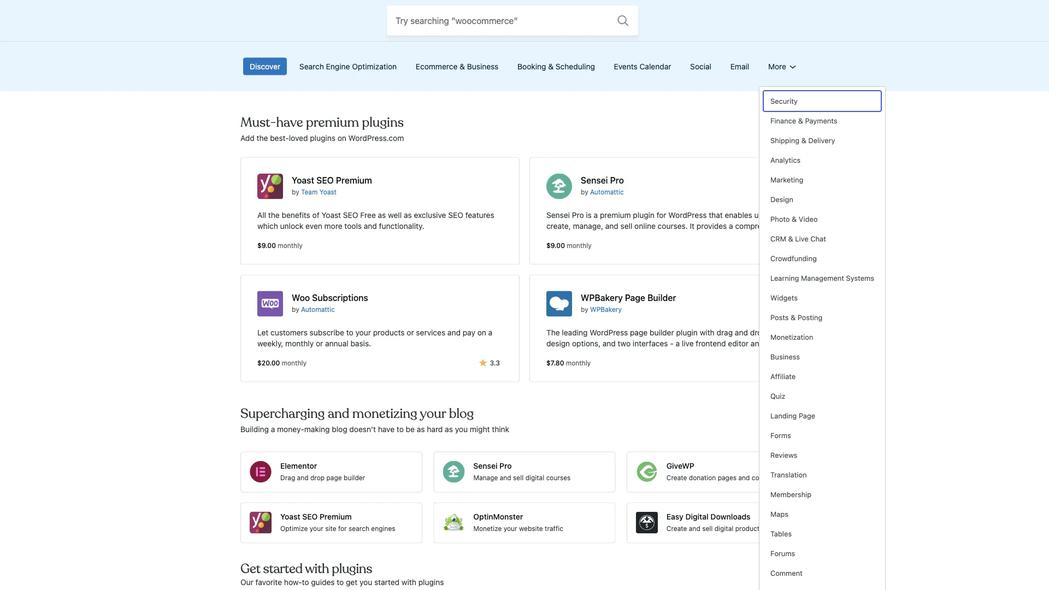 Task type: describe. For each thing, give the bounding box(es) containing it.
posting
[[798, 313, 823, 322]]

design
[[771, 195, 793, 204]]

and left integrations
[[328, 11, 343, 21]]

learning management systems button
[[764, 268, 881, 288]]

events
[[614, 62, 638, 71]]

reviews button
[[764, 445, 881, 465]]

and right editor
[[751, 339, 764, 348]]

loved
[[289, 134, 308, 143]]

landing page button
[[764, 406, 881, 426]]

systems
[[846, 274, 874, 282]]

seo up tools
[[343, 210, 358, 219]]

more inside givewp create donation pages and collect more
[[774, 474, 790, 482]]

and inside sensei pro manage and sell digital courses
[[500, 474, 511, 482]]

hard
[[427, 425, 443, 434]]

affiliate
[[771, 372, 796, 381]]

pay
[[463, 328, 475, 337]]

0 horizontal spatial blog
[[332, 425, 347, 434]]

1 horizontal spatial of
[[504, 11, 512, 21]]

monthly inside the "let customers subscribe to your products or services and pay on a weekly, monthly or annual basis."
[[285, 339, 314, 348]]

translation button
[[764, 465, 881, 485]]

our
[[240, 578, 253, 587]]

yoast inside all the benefits of yoast seo free as well as exclusive seo features which unlock even more tools and functionality.
[[322, 210, 341, 219]]

posts & posting
[[771, 313, 823, 322]]

as up "functionality." on the left of the page
[[404, 210, 412, 219]]

& for posting
[[791, 313, 796, 322]]

yoast up team
[[292, 175, 314, 185]]

traffic
[[545, 525, 563, 533]]

monetizing
[[352, 406, 417, 422]]

on inside must-have premium plugins add the best-loved plugins on wordpress.com
[[338, 134, 346, 143]]

as right hard
[[445, 425, 453, 434]]

affiliate button
[[764, 367, 881, 386]]

even
[[306, 221, 322, 230]]

yoast seo premium optimize your site for search engines
[[280, 512, 395, 533]]

let
[[257, 328, 268, 337]]

& for video
[[792, 215, 797, 223]]

to left get
[[337, 578, 344, 587]]

builder inside the leading wordpress page builder plugin with drag and drop editor, design options, and two interfaces - a live frontend editor and a schematic backend editor.
[[650, 328, 674, 337]]

sensei pro manage and sell digital courses
[[473, 461, 571, 482]]

drag
[[717, 328, 733, 337]]

finance & payments
[[771, 117, 838, 125]]

0 horizontal spatial started
[[263, 560, 303, 577]]

scheduling
[[556, 62, 595, 71]]

plugin icon image left "easy"
[[636, 512, 658, 534]]

shipping
[[771, 136, 800, 145]]

discover button
[[241, 53, 289, 80]]

think
[[492, 425, 509, 434]]

business button
[[764, 347, 881, 367]]

sell inside easy digital downloads create and sell digital products
[[702, 525, 713, 533]]

seo left features
[[448, 210, 463, 219]]

all inside all the benefits of yoast seo free as well as exclusive seo features which unlock even more tools and functionality.
[[257, 210, 266, 219]]

a down editor,
[[766, 339, 770, 348]]

for
[[338, 525, 347, 533]]

plugin icon image left 'manage' in the bottom left of the page
[[443, 461, 465, 483]]

services
[[416, 328, 445, 337]]

builder
[[648, 292, 676, 303]]

and inside all the benefits of yoast seo free as well as exclusive seo features which unlock even more tools and functionality.
[[364, 221, 377, 230]]

leading
[[562, 328, 588, 337]]

by inside sensei pro by automattic
[[581, 188, 588, 196]]

crm
[[771, 235, 786, 243]]

add inside must-have premium plugins add the best-loved plugins on wordpress.com
[[240, 134, 255, 143]]

to right integrations
[[395, 11, 403, 21]]

optimization
[[352, 62, 397, 71]]

the inside all the benefits of yoast seo free as well as exclusive seo features which unlock even more tools and functionality.
[[268, 210, 280, 219]]

you inside "get started with plugins our favorite how-to guides to get you started with plugins"
[[360, 578, 372, 587]]

elementor drag and drop page builder
[[280, 461, 365, 482]]

tables button
[[764, 524, 881, 544]]

membership button
[[764, 485, 881, 504]]

photo & video
[[771, 215, 818, 223]]

sell inside sensei pro manage and sell digital courses
[[513, 474, 524, 482]]

get started with plugins our favorite how-to guides to get you started with plugins
[[240, 560, 444, 587]]

wordpress.com
[[348, 134, 404, 143]]

browse for must-have premium plugins
[[772, 134, 798, 143]]

to left guides
[[302, 578, 309, 587]]

more button
[[760, 53, 808, 80]]

frontend
[[696, 339, 726, 348]]

1 vertical spatial started
[[374, 578, 400, 587]]

best-
[[270, 134, 289, 143]]

& for delivery
[[802, 136, 807, 145]]

create inside easy digital downloads create and sell digital products
[[667, 525, 687, 533]]

forms
[[771, 431, 791, 440]]

design button
[[764, 190, 881, 209]]

woo subscriptions by automattic
[[292, 292, 368, 313]]

1 horizontal spatial or
[[407, 328, 414, 337]]

by inside the woo subscriptions by automattic
[[292, 306, 299, 313]]

your right integrations
[[405, 11, 422, 21]]

plugin icon image left optimize
[[250, 512, 272, 534]]

elementor
[[280, 461, 317, 470]]

learning management systems
[[771, 274, 874, 282]]

monetization button
[[764, 327, 881, 347]]

group containing security
[[764, 91, 881, 590]]

monthly for wpbakery page builder
[[566, 359, 591, 367]]

digital inside sensei pro manage and sell digital courses
[[526, 474, 544, 482]]

search engine optimization button
[[291, 53, 406, 80]]

weekly,
[[257, 339, 283, 348]]

thousands
[[460, 11, 502, 21]]

drop inside elementor drag and drop page builder
[[310, 474, 325, 482]]

plugin icon image left drag
[[250, 461, 272, 483]]

1 vertical spatial wpbakery
[[590, 306, 622, 313]]

yoast right team
[[320, 188, 337, 196]]

& for payments
[[798, 117, 803, 125]]

editor.
[[617, 350, 639, 359]]

plugin icon image up the in the right bottom of the page
[[546, 291, 572, 317]]

as right be
[[417, 425, 425, 434]]

ecommerce
[[416, 62, 458, 71]]

integrations
[[345, 11, 392, 21]]

drag
[[280, 474, 295, 482]]

wordpress
[[590, 328, 628, 337]]

management
[[801, 274, 844, 282]]

seo inside yoast seo premium by team yoast
[[317, 175, 334, 185]]

pages
[[718, 474, 737, 482]]

& for live
[[788, 235, 793, 243]]

engines
[[371, 525, 395, 533]]

Search search field
[[396, 5, 609, 36]]

easy
[[667, 512, 684, 521]]

well
[[388, 210, 402, 219]]

business inside button
[[467, 62, 499, 71]]

page for landing
[[799, 412, 815, 420]]

plugin
[[676, 328, 698, 337]]

search
[[349, 525, 369, 533]]

products inside the "let customers subscribe to your products or services and pay on a weekly, monthly or annual basis."
[[373, 328, 405, 337]]

live
[[682, 339, 694, 348]]

learning
[[771, 274, 799, 282]]

and inside the "let customers subscribe to your products or services and pay on a weekly, monthly or annual basis."
[[448, 328, 461, 337]]

might
[[470, 425, 490, 434]]

manage
[[473, 474, 498, 482]]

annual
[[325, 339, 348, 348]]

doesn't
[[349, 425, 376, 434]]

guides
[[311, 578, 335, 587]]

photo
[[771, 215, 790, 223]]

$9.00 for yoast
[[257, 242, 276, 250]]

digital
[[686, 512, 709, 521]]



Task type: vqa. For each thing, say whether or not it's contained in the screenshot.
Learning Management Systems
yes



Task type: locate. For each thing, give the bounding box(es) containing it.
business up affiliate
[[771, 353, 800, 361]]

1 vertical spatial pro
[[500, 461, 512, 470]]

0 vertical spatial products
[[373, 328, 405, 337]]

premium for yoast seo premium optimize your site for search engines
[[320, 512, 352, 521]]

the down must- at the top left
[[257, 134, 268, 143]]

your up hard
[[420, 406, 446, 422]]

posts & posting button
[[764, 308, 881, 327]]

and inside easy digital downloads create and sell digital products
[[689, 525, 700, 533]]

& left live
[[788, 235, 793, 243]]

0 vertical spatial the
[[257, 134, 268, 143]]

digital left the courses on the right bottom
[[526, 474, 544, 482]]

pro inside sensei pro manage and sell digital courses
[[500, 461, 512, 470]]

page inside button
[[799, 412, 815, 420]]

business inside "button"
[[771, 353, 800, 361]]

1 horizontal spatial $9.00 monthly
[[546, 242, 592, 250]]

page inside elementor drag and drop page builder
[[327, 474, 342, 482]]

browse all down landing page
[[772, 425, 809, 434]]

0 vertical spatial browse all link
[[772, 133, 809, 144]]

landing page
[[771, 412, 815, 420]]

0 vertical spatial sell
[[513, 474, 524, 482]]

products inside easy digital downloads create and sell digital products
[[735, 525, 763, 533]]

have inside must-have premium plugins add the best-loved plugins on wordpress.com
[[276, 114, 303, 131]]

subscriptions
[[312, 292, 368, 303]]

more
[[324, 221, 342, 230], [774, 474, 790, 482]]

sensei inside sensei pro by automattic
[[581, 175, 608, 185]]

0 horizontal spatial page
[[625, 292, 645, 303]]

0 horizontal spatial automattic
[[301, 306, 335, 313]]

automattic inside the woo subscriptions by automattic
[[301, 306, 335, 313]]

products left services
[[373, 328, 405, 337]]

1 horizontal spatial automattic
[[590, 188, 624, 196]]

and up editor
[[735, 328, 748, 337]]

2 add from the top
[[240, 134, 255, 143]]

0 horizontal spatial builder
[[344, 474, 365, 482]]

1 horizontal spatial page
[[799, 412, 815, 420]]

1 vertical spatial the
[[268, 210, 280, 219]]

add down must- at the top left
[[240, 134, 255, 143]]

security button
[[764, 91, 881, 111]]

2 create from the top
[[667, 525, 687, 533]]

the
[[546, 328, 560, 337]]

wpbakery page builder by wpbakery
[[581, 292, 676, 313]]

1 horizontal spatial drop
[[750, 328, 767, 337]]

0 vertical spatial premium
[[336, 175, 372, 185]]

booking & scheduling button
[[509, 53, 604, 80]]

0 horizontal spatial business
[[467, 62, 499, 71]]

1 vertical spatial business
[[771, 353, 800, 361]]

$20.00
[[257, 359, 280, 367]]

open search image
[[609, 11, 637, 30]]

0 vertical spatial have
[[276, 114, 303, 131]]

0 vertical spatial automattic
[[590, 188, 624, 196]]

automattic
[[590, 188, 624, 196], [301, 306, 335, 313]]

must-
[[240, 114, 276, 131]]

givewp create donation pages and collect more
[[667, 461, 790, 482]]

1 horizontal spatial digital
[[715, 525, 734, 533]]

0 vertical spatial drop
[[750, 328, 767, 337]]

0 vertical spatial add
[[240, 11, 256, 21]]

browse down finance
[[772, 134, 798, 143]]

create inside givewp create donation pages and collect more
[[667, 474, 687, 482]]

builder up yoast seo premium optimize your site for search engines
[[344, 474, 365, 482]]

have inside supercharging and monetizing your blog building a money-making blog doesn't have to be as hard as you might think
[[378, 425, 395, 434]]

1 vertical spatial sensei
[[473, 461, 498, 470]]

digital
[[526, 474, 544, 482], [715, 525, 734, 533]]

get
[[346, 578, 358, 587]]

social button
[[682, 53, 720, 80]]

1 horizontal spatial you
[[455, 425, 468, 434]]

1 horizontal spatial products
[[735, 525, 763, 533]]

add left new at the top left of the page
[[240, 11, 256, 21]]

1 vertical spatial browse all
[[772, 425, 809, 434]]

products down downloads at the right of page
[[735, 525, 763, 533]]

a right the -
[[676, 339, 680, 348]]

on inside the "let customers subscribe to your products or services and pay on a weekly, monthly or annual basis."
[[477, 328, 486, 337]]

discover
[[250, 62, 280, 71]]

your inside yoast seo premium optimize your site for search engines
[[310, 525, 323, 533]]

premium up free
[[336, 175, 372, 185]]

sell down digital
[[702, 525, 713, 533]]

2 browse from the top
[[772, 425, 798, 434]]

1 $9.00 from the left
[[257, 242, 276, 250]]

0 horizontal spatial or
[[316, 339, 323, 348]]

of inside all the benefits of yoast seo free as well as exclusive seo features which unlock even more tools and functionality.
[[312, 210, 320, 219]]

1 vertical spatial blog
[[332, 425, 347, 434]]

0 vertical spatial browse all
[[772, 134, 809, 143]]

0 vertical spatial create
[[667, 474, 687, 482]]

started right get
[[374, 578, 400, 587]]

$20.00 monthly
[[257, 359, 307, 367]]

by inside yoast seo premium by team yoast
[[292, 188, 299, 196]]

pro for sensei pro by automattic
[[610, 175, 624, 185]]

of up even
[[312, 210, 320, 219]]

2 browse all link from the top
[[772, 424, 809, 435]]

page
[[625, 292, 645, 303], [799, 412, 815, 420]]

events calendar button
[[605, 53, 680, 80]]

1 horizontal spatial on
[[477, 328, 486, 337]]

2 $9.00 monthly from the left
[[546, 242, 592, 250]]

0 vertical spatial pro
[[610, 175, 624, 185]]

yoast
[[292, 175, 314, 185], [320, 188, 337, 196], [322, 210, 341, 219], [280, 512, 300, 521]]

0 horizontal spatial products
[[373, 328, 405, 337]]

0 horizontal spatial pro
[[500, 461, 512, 470]]

0 vertical spatial on
[[338, 134, 346, 143]]

1 browse all from the top
[[772, 134, 809, 143]]

0 horizontal spatial you
[[360, 578, 372, 587]]

browse all link down finance
[[772, 133, 809, 144]]

0 vertical spatial wpbakery
[[581, 292, 623, 303]]

to up basis.
[[346, 328, 353, 337]]

browse all for supercharging and monetizing your blog
[[772, 425, 809, 434]]

1 vertical spatial browse all link
[[772, 424, 809, 435]]

0 vertical spatial builder
[[650, 328, 674, 337]]

of left plugins.
[[504, 11, 512, 21]]

all for must-have premium plugins
[[800, 134, 809, 143]]

plugin icon image up benefits
[[257, 174, 283, 199]]

0 vertical spatial digital
[[526, 474, 544, 482]]

create down "easy"
[[667, 525, 687, 533]]

on
[[338, 134, 346, 143], [477, 328, 486, 337]]

1 vertical spatial site
[[325, 525, 336, 533]]

plugin icon image left sensei pro by automattic
[[546, 174, 572, 199]]

to left be
[[397, 425, 404, 434]]

1 vertical spatial sell
[[702, 525, 713, 533]]

editor
[[728, 339, 749, 348]]

browse all for must-have premium plugins
[[772, 134, 809, 143]]

1 $9.00 monthly from the left
[[257, 242, 303, 250]]

monetization
[[771, 333, 813, 341]]

1 horizontal spatial more
[[774, 474, 790, 482]]

1 horizontal spatial have
[[378, 425, 395, 434]]

1 vertical spatial more
[[774, 474, 790, 482]]

all up which
[[257, 210, 266, 219]]

more
[[768, 62, 786, 71]]

functionality
[[277, 11, 326, 21]]

0 vertical spatial blog
[[449, 406, 474, 422]]

$9.00
[[257, 242, 276, 250], [546, 242, 565, 250]]

sensei for sensei pro by automattic
[[581, 175, 608, 185]]

blog up the might
[[449, 406, 474, 422]]

& left delivery
[[802, 136, 807, 145]]

digital down downloads at the right of page
[[715, 525, 734, 533]]

supercharging
[[240, 406, 325, 422]]

started up "how-"
[[263, 560, 303, 577]]

1 vertical spatial on
[[477, 328, 486, 337]]

0 horizontal spatial drop
[[310, 474, 325, 482]]

membership
[[771, 490, 812, 499]]

your inside the "let customers subscribe to your products or services and pay on a weekly, monthly or annual basis."
[[355, 328, 371, 337]]

page up interfaces
[[630, 328, 648, 337]]

your down optinmonster
[[504, 525, 517, 533]]

& right finance
[[798, 117, 803, 125]]

sensei inside sensei pro manage and sell digital courses
[[473, 461, 498, 470]]

seo inside yoast seo premium optimize your site for search engines
[[302, 512, 318, 521]]

0 vertical spatial more
[[324, 221, 342, 230]]

browse down landing
[[772, 425, 798, 434]]

plugins
[[362, 114, 404, 131], [310, 134, 336, 143], [332, 560, 372, 577], [418, 578, 444, 587]]

automattic for pro
[[590, 188, 624, 196]]

$7.80 monthly
[[546, 359, 591, 367]]

money-
[[277, 425, 304, 434]]

you right get
[[360, 578, 372, 587]]

maps button
[[764, 504, 881, 524]]

1 horizontal spatial sensei
[[581, 175, 608, 185]]

$9.00 monthly for yoast seo premium
[[257, 242, 303, 250]]

easy digital downloads create and sell digital products
[[667, 512, 763, 533]]

1 vertical spatial of
[[312, 210, 320, 219]]

unlock
[[280, 221, 303, 230]]

business right ecommerce
[[467, 62, 499, 71]]

0 vertical spatial started
[[263, 560, 303, 577]]

page inside wpbakery page builder by wpbakery
[[625, 292, 645, 303]]

1 vertical spatial you
[[360, 578, 372, 587]]

monthly for yoast seo premium
[[278, 242, 303, 250]]

drop down elementor
[[310, 474, 325, 482]]

0 vertical spatial or
[[407, 328, 414, 337]]

sell right 'manage' in the bottom left of the page
[[513, 474, 524, 482]]

as
[[378, 210, 386, 219], [404, 210, 412, 219], [417, 425, 425, 434], [445, 425, 453, 434]]

seo up optimize
[[302, 512, 318, 521]]

0 vertical spatial you
[[455, 425, 468, 434]]

tables
[[771, 530, 792, 538]]

1 horizontal spatial pro
[[610, 175, 624, 185]]

0 horizontal spatial more
[[324, 221, 342, 230]]

builder up the -
[[650, 328, 674, 337]]

video
[[799, 215, 818, 223]]

1 browse from the top
[[772, 134, 798, 143]]

automattic inside sensei pro by automattic
[[590, 188, 624, 196]]

browse all link for supercharging and monetizing your blog
[[772, 424, 809, 435]]

browse for supercharging and monetizing your blog
[[772, 425, 798, 434]]

$9.00 for sensei
[[546, 242, 565, 250]]

drop inside the leading wordpress page builder plugin with drag and drop editor, design options, and two interfaces - a live frontend editor and a schematic backend editor.
[[750, 328, 767, 337]]

None search field
[[387, 5, 638, 36]]

$7.80
[[546, 359, 564, 367]]

a right pay
[[488, 328, 493, 337]]

page left 'builder'
[[625, 292, 645, 303]]

all for supercharging and monetizing your blog
[[800, 425, 809, 434]]

reviews
[[771, 451, 798, 459]]

a inside supercharging and monetizing your blog building a money-making blog doesn't have to be as hard as you might think
[[271, 425, 275, 434]]

your inside supercharging and monetizing your blog building a money-making blog doesn't have to be as hard as you might think
[[420, 406, 446, 422]]

all down finance & payments
[[800, 134, 809, 143]]

group
[[764, 91, 881, 590]]

create down the givewp
[[667, 474, 687, 482]]

maps
[[771, 510, 789, 518]]

woo
[[292, 292, 310, 303]]

0 horizontal spatial page
[[327, 474, 342, 482]]

forms button
[[764, 426, 881, 445]]

1 add from the top
[[240, 11, 256, 21]]

you left the might
[[455, 425, 468, 434]]

givewp
[[667, 461, 695, 470]]

how-
[[284, 578, 302, 587]]

2 browse all from the top
[[772, 425, 809, 434]]

0 vertical spatial of
[[504, 11, 512, 21]]

page inside the leading wordpress page builder plugin with drag and drop editor, design options, and two interfaces - a live frontend editor and a schematic backend editor.
[[630, 328, 648, 337]]

sensei for sensei pro manage and sell digital courses
[[473, 461, 498, 470]]

yoast up optimize
[[280, 512, 300, 521]]

site inside yoast seo premium optimize your site for search engines
[[325, 525, 336, 533]]

digital inside easy digital downloads create and sell digital products
[[715, 525, 734, 533]]

live
[[795, 235, 809, 243]]

1 horizontal spatial sell
[[702, 525, 713, 533]]

1 vertical spatial page
[[327, 474, 342, 482]]

have down monetizing
[[378, 425, 395, 434]]

1 vertical spatial builder
[[344, 474, 365, 482]]

1 vertical spatial digital
[[715, 525, 734, 533]]

and inside elementor drag and drop page builder
[[297, 474, 309, 482]]

on down premium
[[338, 134, 346, 143]]

1 horizontal spatial site
[[425, 11, 439, 21]]

quiz
[[771, 392, 786, 400]]

interfaces
[[633, 339, 668, 348]]

crowdfunding
[[771, 254, 817, 263]]

browse all link down landing page
[[772, 424, 809, 435]]

0 horizontal spatial of
[[312, 210, 320, 219]]

0 horizontal spatial have
[[276, 114, 303, 131]]

0 horizontal spatial sensei
[[473, 461, 498, 470]]

optimize
[[280, 525, 308, 533]]

or down subscribe
[[316, 339, 323, 348]]

with inside the leading wordpress page builder plugin with drag and drop editor, design options, and two interfaces - a live frontend editor and a schematic backend editor.
[[700, 328, 715, 337]]

browse all down finance
[[772, 134, 809, 143]]

and inside supercharging and monetizing your blog building a money-making blog doesn't have to be as hard as you might think
[[328, 406, 349, 422]]

0 horizontal spatial sell
[[513, 474, 524, 482]]

analytics button
[[764, 150, 881, 170]]

crm & live chat button
[[764, 229, 881, 249]]

1 vertical spatial or
[[316, 339, 323, 348]]

to inside the "let customers subscribe to your products or services and pay on a weekly, monthly or annual basis."
[[346, 328, 353, 337]]

premium up for
[[320, 512, 352, 521]]

1 vertical spatial drop
[[310, 474, 325, 482]]

downloads
[[711, 512, 751, 521]]

1 vertical spatial browse
[[772, 425, 798, 434]]

create
[[667, 474, 687, 482], [667, 525, 687, 533]]

collect
[[752, 474, 773, 482]]

0 vertical spatial site
[[425, 11, 439, 21]]

you inside supercharging and monetizing your blog building a money-making blog doesn't have to be as hard as you might think
[[455, 425, 468, 434]]

site left for
[[325, 525, 336, 533]]

let customers subscribe to your products or services and pay on a weekly, monthly or annual basis.
[[257, 328, 493, 348]]

browse all link for must-have premium plugins
[[772, 133, 809, 144]]

0 vertical spatial page
[[625, 292, 645, 303]]

optinmonster monetize your website traffic
[[473, 512, 563, 533]]

$9.00 monthly for sensei pro
[[546, 242, 592, 250]]

email
[[731, 62, 749, 71]]

2 vertical spatial all
[[800, 425, 809, 434]]

& right ecommerce
[[460, 62, 465, 71]]

plugin icon image
[[257, 174, 283, 199], [546, 174, 572, 199], [257, 291, 283, 317], [546, 291, 572, 317], [250, 461, 272, 483], [443, 461, 465, 483], [636, 461, 658, 483], [250, 512, 272, 534], [443, 512, 465, 534], [636, 512, 658, 534]]

options,
[[572, 339, 601, 348]]

forums button
[[764, 544, 881, 563]]

& inside button
[[791, 313, 796, 322]]

posts
[[771, 313, 789, 322]]

1 horizontal spatial business
[[771, 353, 800, 361]]

comment
[[771, 569, 803, 577]]

$9.00 monthly
[[257, 242, 303, 250], [546, 242, 592, 250]]

calendar
[[640, 62, 671, 71]]

your inside optinmonster monetize your website traffic
[[504, 525, 517, 533]]

your right optimize
[[310, 525, 323, 533]]

premium
[[306, 114, 359, 131]]

finance & payments button
[[764, 111, 881, 131]]

yoast inside yoast seo premium optimize your site for search engines
[[280, 512, 300, 521]]

and down free
[[364, 221, 377, 230]]

premium for yoast seo premium by team yoast
[[336, 175, 372, 185]]

or left services
[[407, 328, 414, 337]]

monthly for sensei pro
[[567, 242, 592, 250]]

plugin icon image up 'let'
[[257, 291, 283, 317]]

and down "wordpress"
[[603, 339, 616, 348]]

two
[[618, 339, 631, 348]]

premium
[[336, 175, 372, 185], [320, 512, 352, 521]]

page for wpbakery
[[625, 292, 645, 303]]

the up which
[[268, 210, 280, 219]]

and down digital
[[689, 525, 700, 533]]

more up membership in the right bottom of the page
[[774, 474, 790, 482]]

0 horizontal spatial digital
[[526, 474, 544, 482]]

1 horizontal spatial started
[[374, 578, 400, 587]]

drop left editor,
[[750, 328, 767, 337]]

1 vertical spatial have
[[378, 425, 395, 434]]

analytics
[[771, 156, 801, 164]]

the inside must-have premium plugins add the best-loved plugins on wordpress.com
[[257, 134, 268, 143]]

as left well
[[378, 210, 386, 219]]

more inside all the benefits of yoast seo free as well as exclusive seo features which unlock even more tools and functionality.
[[324, 221, 342, 230]]

seo up team
[[317, 175, 334, 185]]

1 vertical spatial page
[[799, 412, 815, 420]]

shipping & delivery
[[771, 136, 835, 145]]

builder inside elementor drag and drop page builder
[[344, 474, 365, 482]]

premium inside yoast seo premium by team yoast
[[336, 175, 372, 185]]

add new functionality and integrations to your site with thousands of plugins.
[[240, 11, 545, 21]]

a inside the "let customers subscribe to your products or services and pay on a weekly, monthly or annual basis."
[[488, 328, 493, 337]]

pro inside sensei pro by automattic
[[610, 175, 624, 185]]

to inside supercharging and monetizing your blog building a money-making blog doesn't have to be as hard as you might think
[[397, 425, 404, 434]]

3.3
[[490, 359, 500, 367]]

& right 'posts' at the right
[[791, 313, 796, 322]]

browse all link
[[772, 133, 809, 144], [772, 424, 809, 435]]

your up basis.
[[355, 328, 371, 337]]

and right 'manage' in the bottom left of the page
[[500, 474, 511, 482]]

search
[[299, 62, 324, 71]]

1 vertical spatial add
[[240, 134, 255, 143]]

& for scheduling
[[548, 62, 554, 71]]

and down elementor
[[297, 474, 309, 482]]

by inside wpbakery page builder by wpbakery
[[581, 306, 588, 313]]

0 horizontal spatial on
[[338, 134, 346, 143]]

0 vertical spatial all
[[800, 134, 809, 143]]

& right booking
[[548, 62, 554, 71]]

& left video
[[792, 215, 797, 223]]

0 horizontal spatial $9.00 monthly
[[257, 242, 303, 250]]

a left money-
[[271, 425, 275, 434]]

pro for sensei pro manage and sell digital courses
[[500, 461, 512, 470]]

plugin icon image left the givewp
[[636, 461, 658, 483]]

0 vertical spatial business
[[467, 62, 499, 71]]

1 vertical spatial all
[[257, 210, 266, 219]]

page right landing
[[799, 412, 815, 420]]

marketing
[[771, 176, 804, 184]]

premium inside yoast seo premium optimize your site for search engines
[[320, 512, 352, 521]]

all down landing page
[[800, 425, 809, 434]]

0 vertical spatial sensei
[[581, 175, 608, 185]]

chat
[[811, 235, 826, 243]]

crowdfunding button
[[764, 249, 881, 268]]

1 horizontal spatial blog
[[449, 406, 474, 422]]

& for business
[[460, 62, 465, 71]]

have up loved
[[276, 114, 303, 131]]

2 $9.00 from the left
[[546, 242, 565, 250]]

yoast up even
[[322, 210, 341, 219]]

0 horizontal spatial $9.00
[[257, 242, 276, 250]]

on right pay
[[477, 328, 486, 337]]

subscribe
[[310, 328, 344, 337]]

1 vertical spatial products
[[735, 525, 763, 533]]

automattic for subscriptions
[[301, 306, 335, 313]]

builder
[[650, 328, 674, 337], [344, 474, 365, 482]]

and inside givewp create donation pages and collect more
[[739, 474, 750, 482]]

0 vertical spatial browse
[[772, 134, 798, 143]]

crm & live chat
[[771, 235, 826, 243]]

1 vertical spatial premium
[[320, 512, 352, 521]]

0 vertical spatial page
[[630, 328, 648, 337]]

1 browse all link from the top
[[772, 133, 809, 144]]

page up yoast seo premium optimize your site for search engines
[[327, 474, 342, 482]]

0 horizontal spatial site
[[325, 525, 336, 533]]

plugin icon image left monetize
[[443, 512, 465, 534]]

1 horizontal spatial $9.00
[[546, 242, 565, 250]]

1 vertical spatial automattic
[[301, 306, 335, 313]]

and up making
[[328, 406, 349, 422]]

1 create from the top
[[667, 474, 687, 482]]

quiz button
[[764, 386, 881, 406]]

by
[[292, 188, 299, 196], [581, 188, 588, 196], [292, 306, 299, 313], [581, 306, 588, 313]]

and right pages
[[739, 474, 750, 482]]



